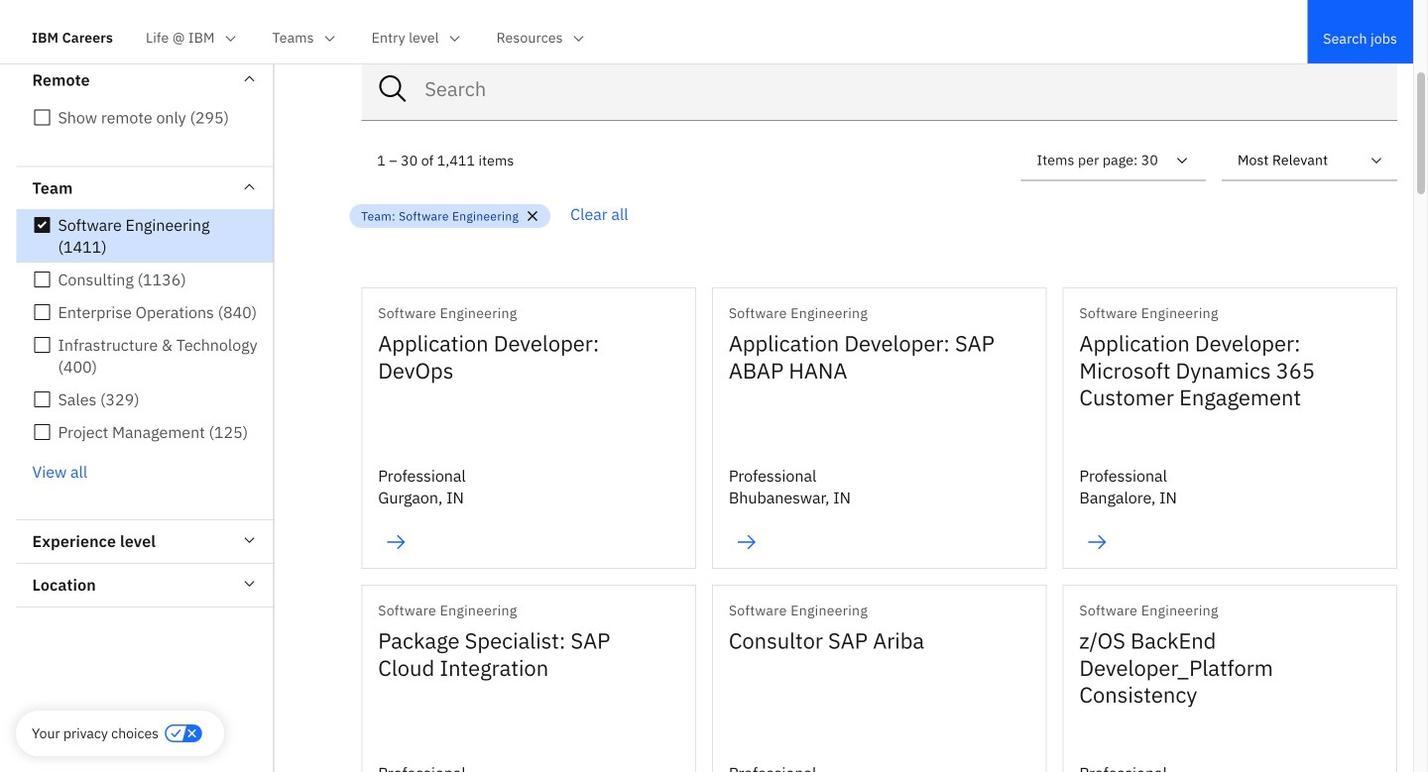 Task type: locate. For each thing, give the bounding box(es) containing it.
your privacy choices element
[[32, 723, 159, 745]]



